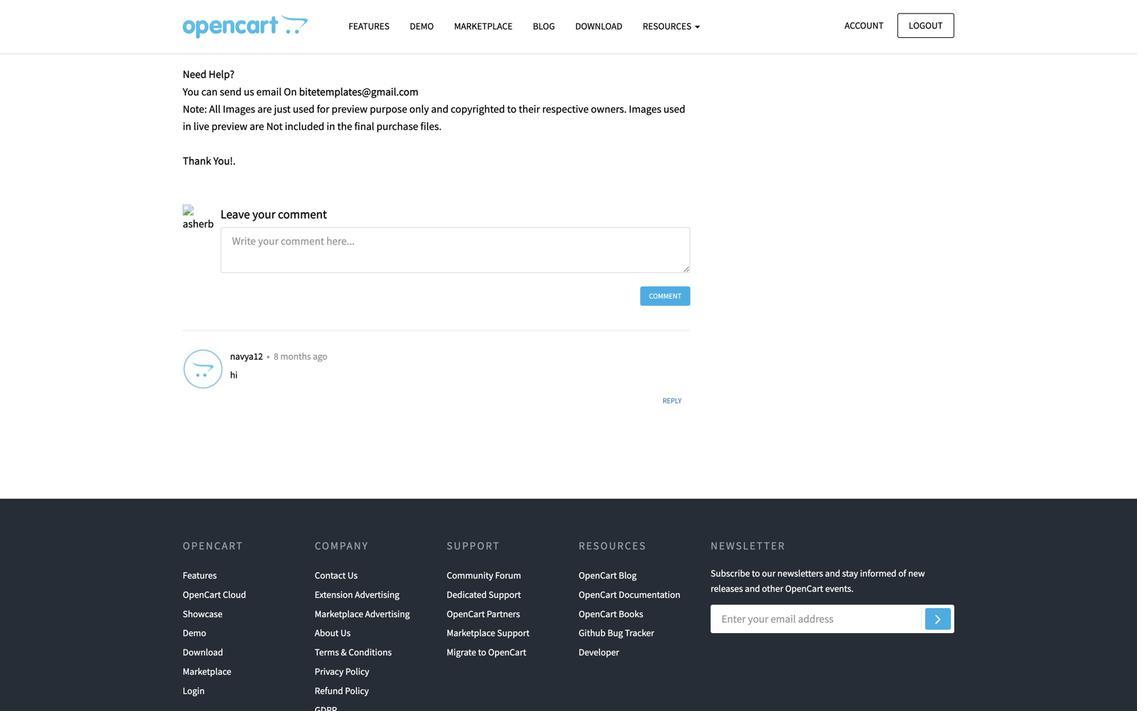 Task type: vqa. For each thing, say whether or not it's contained in the screenshot.
Subscribe
yes



Task type: locate. For each thing, give the bounding box(es) containing it.
1 vertical spatial included
[[285, 120, 325, 133]]

to inside the need help? you can send us email on bitetemplates@gmail.com note: all images are just used for preview purpose only and copyrighted to their respective owners. images used in live preview are not included in the final purchase files.
[[508, 102, 517, 116]]

0 vertical spatial all
[[183, 0, 194, 12]]

opencart - winehub opencart responsive theme (bar, restaurant, club) image
[[183, 14, 308, 39]]

download link
[[566, 14, 633, 38], [183, 643, 223, 662]]

0 vertical spatial for
[[291, 0, 303, 12]]

download
[[576, 20, 623, 32], [183, 646, 223, 658]]

opencart down marketplace support link on the left of page
[[489, 646, 527, 658]]

opencart down dedicated
[[447, 608, 485, 620]]

0 horizontal spatial demo
[[183, 627, 206, 639]]

1 vertical spatial purpose
[[370, 102, 408, 116]]

the up you
[[309, 15, 324, 29]]

migrate to opencart link
[[447, 643, 527, 662]]

8
[[274, 350, 279, 362]]

advertising up marketplace advertising
[[355, 588, 400, 601]]

2 vertical spatial support
[[498, 627, 530, 639]]

respond
[[265, 33, 303, 46]]

opencart books link
[[579, 604, 644, 624]]

all inside all images are just used for preview purpose only and copyrighted to their respective owners. images used in live preview are not included in the final purchase files. well documented and supported provided. our support team respond you within 24 working hours.
[[183, 0, 194, 12]]

0 vertical spatial live
[[672, 0, 688, 12]]

features link left hours. at left top
[[339, 14, 400, 38]]

1 horizontal spatial all
[[209, 102, 221, 116]]

features up opencart cloud
[[183, 569, 217, 581]]

1 vertical spatial marketplace link
[[183, 662, 231, 681]]

0 horizontal spatial only
[[383, 0, 403, 12]]

are down us
[[250, 120, 264, 133]]

demo for the bottommost "demo" link
[[183, 627, 206, 639]]

1 horizontal spatial not
[[266, 120, 283, 133]]

0 horizontal spatial files.
[[392, 15, 413, 29]]

us up extension advertising
[[348, 569, 358, 581]]

1 vertical spatial owners.
[[591, 102, 627, 116]]

1 vertical spatial download
[[183, 646, 223, 658]]

blog
[[533, 20, 555, 32], [619, 569, 637, 581]]

within
[[324, 33, 352, 46]]

purchase up 24
[[348, 15, 390, 29]]

just
[[248, 0, 264, 12], [274, 102, 291, 116]]

comment button
[[641, 286, 691, 306]]

support down partners
[[498, 627, 530, 639]]

0 vertical spatial purpose
[[344, 0, 381, 12]]

1 horizontal spatial just
[[274, 102, 291, 116]]

only down bitetemplates@gmail.com
[[410, 102, 429, 116]]

used
[[267, 0, 288, 12], [638, 0, 659, 12], [293, 102, 315, 116], [664, 102, 686, 116]]

supported
[[517, 15, 564, 29]]

opencart up opencart cloud
[[183, 539, 244, 553]]

for up respond
[[291, 0, 303, 12]]

0 vertical spatial features
[[349, 20, 390, 32]]

0 horizontal spatial live
[[194, 120, 209, 133]]

marketplace up login
[[183, 665, 231, 678]]

live inside the need help? you can send us email on bitetemplates@gmail.com note: all images are just used for preview purpose only and copyrighted to their respective owners. images used in live preview are not included in the final purchase files.
[[194, 120, 209, 133]]

opencart up showcase
[[183, 588, 221, 601]]

download down showcase "link"
[[183, 646, 223, 658]]

features
[[349, 20, 390, 32], [183, 569, 217, 581]]

0 horizontal spatial marketplace link
[[183, 662, 231, 681]]

1 vertical spatial features link
[[183, 566, 217, 585]]

0 horizontal spatial download
[[183, 646, 223, 658]]

not up team
[[238, 15, 254, 29]]

support
[[447, 539, 501, 553], [489, 588, 521, 601], [498, 627, 530, 639]]

1 horizontal spatial the
[[338, 120, 352, 133]]

included
[[256, 15, 296, 29], [285, 120, 325, 133]]

0 horizontal spatial all
[[183, 0, 194, 12]]

0 vertical spatial purchase
[[348, 15, 390, 29]]

0 horizontal spatial blog
[[533, 20, 555, 32]]

1 vertical spatial copyrighted
[[451, 102, 505, 116]]

comment
[[278, 207, 327, 222]]

1 horizontal spatial demo
[[410, 20, 434, 32]]

1 horizontal spatial download link
[[566, 14, 633, 38]]

send
[[220, 85, 242, 98]]

demo down showcase "link"
[[183, 627, 206, 639]]

1 horizontal spatial files.
[[421, 120, 442, 133]]

download link down showcase "link"
[[183, 643, 223, 662]]

1 vertical spatial download link
[[183, 643, 223, 662]]

navya12 image
[[183, 349, 224, 389]]

not inside all images are just used for preview purpose only and copyrighted to their respective owners. images used in live preview are not included in the final purchase files. well documented and supported provided. our support team respond you within 24 working hours.
[[238, 15, 254, 29]]

the down bitetemplates@gmail.com
[[338, 120, 352, 133]]

download right blog link
[[576, 20, 623, 32]]

ago
[[313, 350, 328, 362]]

1 vertical spatial for
[[317, 102, 330, 116]]

the
[[309, 15, 324, 29], [338, 120, 352, 133]]

live down the note:
[[194, 120, 209, 133]]

team
[[240, 33, 263, 46]]

1 vertical spatial all
[[209, 102, 221, 116]]

all down can
[[209, 102, 221, 116]]

0 vertical spatial support
[[447, 539, 501, 553]]

0 vertical spatial features link
[[339, 14, 400, 38]]

1 vertical spatial only
[[410, 102, 429, 116]]

opencart blog link
[[579, 566, 637, 585]]

can
[[202, 85, 218, 98]]

1 horizontal spatial final
[[355, 120, 375, 133]]

demo up hours. at left top
[[410, 20, 434, 32]]

0 vertical spatial demo link
[[400, 14, 444, 38]]

marketplace advertising link
[[315, 604, 410, 624]]

1 horizontal spatial only
[[410, 102, 429, 116]]

to inside subscribe to our newsletters and stay informed of new releases and other opencart events.
[[752, 567, 761, 579]]

migrate to opencart
[[447, 646, 527, 658]]

0 vertical spatial us
[[348, 569, 358, 581]]

opencart for opencart documentation
[[579, 588, 617, 601]]

for inside all images are just used for preview purpose only and copyrighted to their respective owners. images used in live preview are not included in the final purchase files. well documented and supported provided. our support team respond you within 24 working hours.
[[291, 0, 303, 12]]

support up partners
[[489, 588, 521, 601]]

1 vertical spatial files.
[[421, 120, 442, 133]]

advertising
[[355, 588, 400, 601], [365, 608, 410, 620]]

just down "on"
[[274, 102, 291, 116]]

opencart cloud
[[183, 588, 246, 601]]

1 horizontal spatial features
[[349, 20, 390, 32]]

just up opencart - winehub opencart responsive theme (bar, restaurant, club) image
[[248, 0, 264, 12]]

preview
[[305, 0, 341, 12], [183, 15, 219, 29], [332, 102, 368, 116], [212, 120, 248, 133]]

features for opencart cloud
[[183, 569, 217, 581]]

1 horizontal spatial blog
[[619, 569, 637, 581]]

demo
[[410, 20, 434, 32], [183, 627, 206, 639]]

files.
[[392, 15, 413, 29], [421, 120, 442, 133]]

purchase inside all images are just used for preview purpose only and copyrighted to their respective owners. images used in live preview are not included in the final purchase files. well documented and supported provided. our support team respond you within 24 working hours.
[[348, 15, 390, 29]]

final up the within
[[326, 15, 346, 29]]

features up 24
[[349, 20, 390, 32]]

0 vertical spatial advertising
[[355, 588, 400, 601]]

newsletters
[[778, 567, 824, 579]]

0 vertical spatial download
[[576, 20, 623, 32]]

for down bitetemplates@gmail.com
[[317, 102, 330, 116]]

features inside 'link'
[[349, 20, 390, 32]]

download for blog
[[576, 20, 623, 32]]

dedicated support link
[[447, 585, 521, 604]]

0 horizontal spatial features link
[[183, 566, 217, 585]]

our
[[763, 567, 776, 579]]

0 horizontal spatial their
[[493, 0, 514, 12]]

for inside the need help? you can send us email on bitetemplates@gmail.com note: all images are just used for preview purpose only and copyrighted to their respective owners. images used in live preview are not included in the final purchase files.
[[317, 102, 330, 116]]

marketplace for rightmost "marketplace" link
[[454, 20, 513, 32]]

respective
[[516, 0, 563, 12], [543, 102, 589, 116]]

marketplace for marketplace support
[[447, 627, 496, 639]]

purchase down bitetemplates@gmail.com
[[377, 120, 419, 133]]

0 vertical spatial final
[[326, 15, 346, 29]]

1 horizontal spatial download
[[576, 20, 623, 32]]

logout
[[909, 19, 943, 31]]

only up working
[[383, 0, 403, 12]]

conditions
[[349, 646, 392, 658]]

1 horizontal spatial features link
[[339, 14, 400, 38]]

0 horizontal spatial features
[[183, 569, 217, 581]]

included down "on"
[[285, 120, 325, 133]]

1 horizontal spatial live
[[672, 0, 688, 12]]

us inside contact us link
[[348, 569, 358, 581]]

preview up our
[[183, 15, 219, 29]]

are up opencart - winehub opencart responsive theme (bar, restaurant, club) image
[[231, 0, 246, 12]]

refund policy link
[[315, 681, 369, 701]]

marketplace link
[[444, 14, 523, 38], [183, 662, 231, 681]]

help?
[[209, 67, 235, 81]]

marketplace support link
[[447, 624, 530, 643]]

advertising inside "link"
[[355, 588, 400, 601]]

1 vertical spatial features
[[183, 569, 217, 581]]

not down email
[[266, 120, 283, 133]]

Leave your comment text field
[[221, 227, 691, 273]]

opencart for opencart partners
[[447, 608, 485, 620]]

newsletter
[[711, 539, 786, 553]]

0 horizontal spatial the
[[309, 15, 324, 29]]

us right about at the bottom of page
[[341, 627, 351, 639]]

support for marketplace
[[498, 627, 530, 639]]

1 vertical spatial us
[[341, 627, 351, 639]]

0 vertical spatial resources
[[643, 20, 694, 32]]

final inside all images are just used for preview purpose only and copyrighted to their respective owners. images used in live preview are not included in the final purchase files. well documented and supported provided. our support team respond you within 24 working hours.
[[326, 15, 346, 29]]

migrate
[[447, 646, 477, 658]]

0 vertical spatial owners.
[[565, 0, 601, 12]]

1 vertical spatial blog
[[619, 569, 637, 581]]

0 horizontal spatial demo link
[[183, 624, 206, 643]]

1 vertical spatial advertising
[[365, 608, 410, 620]]

in up resources 'link'
[[662, 0, 670, 12]]

0 horizontal spatial final
[[326, 15, 346, 29]]

are down email
[[258, 102, 272, 116]]

opencart for opencart blog
[[579, 569, 617, 581]]

1 vertical spatial final
[[355, 120, 375, 133]]

copyrighted
[[425, 0, 479, 12], [451, 102, 505, 116]]

marketplace link right well
[[444, 14, 523, 38]]

marketplace down extension on the bottom left of page
[[315, 608, 364, 620]]

in
[[662, 0, 670, 12], [298, 15, 307, 29], [183, 120, 191, 133], [327, 120, 335, 133]]

opencart down the newsletters on the right of page
[[786, 582, 824, 595]]

0 vertical spatial just
[[248, 0, 264, 12]]

0 horizontal spatial just
[[248, 0, 264, 12]]

1 vertical spatial purchase
[[377, 120, 419, 133]]

final down bitetemplates@gmail.com
[[355, 120, 375, 133]]

on
[[284, 85, 297, 98]]

included inside the need help? you can send us email on bitetemplates@gmail.com note: all images are just used for preview purpose only and copyrighted to their respective owners. images used in live preview are not included in the final purchase files.
[[285, 120, 325, 133]]

resources link
[[633, 14, 711, 38]]

blog inside blog link
[[533, 20, 555, 32]]

0 vertical spatial the
[[309, 15, 324, 29]]

are
[[231, 0, 246, 12], [221, 15, 236, 29], [258, 102, 272, 116], [250, 120, 264, 133]]

marketplace up migrate
[[447, 627, 496, 639]]

policy down privacy policy link
[[345, 685, 369, 697]]

0 vertical spatial marketplace link
[[444, 14, 523, 38]]

to
[[481, 0, 490, 12], [508, 102, 517, 116], [752, 567, 761, 579], [478, 646, 487, 658]]

1 vertical spatial respective
[[543, 102, 589, 116]]

0 horizontal spatial download link
[[183, 643, 223, 662]]

final
[[326, 15, 346, 29], [355, 120, 375, 133]]

copyrighted inside the need help? you can send us email on bitetemplates@gmail.com note: all images are just used for preview purpose only and copyrighted to their respective owners. images used in live preview are not included in the final purchase files.
[[451, 102, 505, 116]]

1 horizontal spatial their
[[519, 102, 540, 116]]

1 vertical spatial policy
[[345, 685, 369, 697]]

1 vertical spatial demo link
[[183, 624, 206, 643]]

preview down bitetemplates@gmail.com
[[332, 102, 368, 116]]

0 vertical spatial files.
[[392, 15, 413, 29]]

1 horizontal spatial for
[[317, 102, 330, 116]]

included inside all images are just used for preview purpose only and copyrighted to their respective owners. images used in live preview are not included in the final purchase files. well documented and supported provided. our support team respond you within 24 working hours.
[[256, 15, 296, 29]]

0 vertical spatial policy
[[346, 665, 370, 678]]

1 vertical spatial their
[[519, 102, 540, 116]]

opencart documentation link
[[579, 585, 681, 604]]

1 vertical spatial live
[[194, 120, 209, 133]]

features link
[[339, 14, 400, 38], [183, 566, 217, 585]]

support up community
[[447, 539, 501, 553]]

purpose down bitetemplates@gmail.com
[[370, 102, 408, 116]]

company
[[315, 539, 369, 553]]

marketplace link up login
[[183, 662, 231, 681]]

0 vertical spatial their
[[493, 0, 514, 12]]

respective inside all images are just used for preview purpose only and copyrighted to their respective owners. images used in live preview are not included in the final purchase files. well documented and supported provided. our support team respond you within 24 working hours.
[[516, 0, 563, 12]]

0 horizontal spatial not
[[238, 15, 254, 29]]

marketplace advertising
[[315, 608, 410, 620]]

extension advertising link
[[315, 585, 400, 604]]

resources
[[643, 20, 694, 32], [579, 539, 647, 553]]

download link right supported
[[566, 14, 633, 38]]

included up respond
[[256, 15, 296, 29]]

purpose up 24
[[344, 0, 381, 12]]

developer
[[579, 646, 620, 658]]

Enter your email address text field
[[711, 605, 955, 633]]

0 vertical spatial demo
[[410, 20, 434, 32]]

advertising for extension advertising
[[355, 588, 400, 601]]

0 vertical spatial not
[[238, 15, 254, 29]]

their
[[493, 0, 514, 12], [519, 102, 540, 116]]

0 vertical spatial blog
[[533, 20, 555, 32]]

features link for demo
[[339, 14, 400, 38]]

us
[[348, 569, 358, 581], [341, 627, 351, 639]]

all up our
[[183, 0, 194, 12]]

support
[[202, 33, 238, 46]]

opencart partners
[[447, 608, 520, 620]]

0 vertical spatial included
[[256, 15, 296, 29]]

0 vertical spatial download link
[[566, 14, 633, 38]]

purpose inside all images are just used for preview purpose only and copyrighted to their respective owners. images used in live preview are not included in the final purchase files. well documented and supported provided. our support team respond you within 24 working hours.
[[344, 0, 381, 12]]

0 vertical spatial copyrighted
[[425, 0, 479, 12]]

1 vertical spatial the
[[338, 120, 352, 133]]

opencart down opencart blog link
[[579, 588, 617, 601]]

files. inside all images are just used for preview purpose only and copyrighted to their respective owners. images used in live preview are not included in the final purchase files. well documented and supported provided. our support team respond you within 24 working hours.
[[392, 15, 413, 29]]

and
[[405, 0, 422, 12], [498, 15, 515, 29], [431, 102, 449, 116], [826, 567, 841, 579], [745, 582, 761, 595]]

features link up opencart cloud
[[183, 566, 217, 585]]

0 vertical spatial respective
[[516, 0, 563, 12]]

preview up you
[[305, 0, 341, 12]]

0 vertical spatial only
[[383, 0, 403, 12]]

github
[[579, 627, 606, 639]]

purchase
[[348, 15, 390, 29], [377, 120, 419, 133]]

blog up the opencart documentation
[[619, 569, 637, 581]]

us inside about us link
[[341, 627, 351, 639]]

0 horizontal spatial for
[[291, 0, 303, 12]]

blog left provided.
[[533, 20, 555, 32]]

1 vertical spatial demo
[[183, 627, 206, 639]]

live up resources 'link'
[[672, 0, 688, 12]]

demo link
[[400, 14, 444, 38], [183, 624, 206, 643]]

8 months ago
[[274, 350, 328, 362]]

contact us
[[315, 569, 358, 581]]

opencart up the opencart documentation
[[579, 569, 617, 581]]

marketplace left supported
[[454, 20, 513, 32]]

subscribe
[[711, 567, 751, 579]]

1 vertical spatial not
[[266, 120, 283, 133]]

policy down terms & conditions link
[[346, 665, 370, 678]]

opencart up github
[[579, 608, 617, 620]]

advertising down extension advertising "link"
[[365, 608, 410, 620]]

final inside the need help? you can send us email on bitetemplates@gmail.com note: all images are just used for preview purpose only and copyrighted to their respective owners. images used in live preview are not included in the final purchase files.
[[355, 120, 375, 133]]

1 vertical spatial support
[[489, 588, 521, 601]]

1 horizontal spatial demo link
[[400, 14, 444, 38]]

all
[[183, 0, 194, 12], [209, 102, 221, 116]]

1 vertical spatial just
[[274, 102, 291, 116]]



Task type: describe. For each thing, give the bounding box(es) containing it.
respective inside the need help? you can send us email on bitetemplates@gmail.com note: all images are just used for preview purpose only and copyrighted to their respective owners. images used in live preview are not included in the final purchase files.
[[543, 102, 589, 116]]

refund
[[315, 685, 343, 697]]

in up you
[[298, 15, 307, 29]]

note:
[[183, 102, 207, 116]]

opencart for opencart
[[183, 539, 244, 553]]

in down bitetemplates@gmail.com
[[327, 120, 335, 133]]

purchase inside the need help? you can send us email on bitetemplates@gmail.com note: all images are just used for preview purpose only and copyrighted to their respective owners. images used in live preview are not included in the final purchase files.
[[377, 120, 419, 133]]

our
[[183, 33, 200, 46]]

all inside the need help? you can send us email on bitetemplates@gmail.com note: all images are just used for preview purpose only and copyrighted to their respective owners. images used in live preview are not included in the final purchase files.
[[209, 102, 221, 116]]

opencart cloud link
[[183, 585, 246, 604]]

community forum link
[[447, 566, 522, 585]]

are up support
[[221, 15, 236, 29]]

comment
[[649, 291, 682, 301]]

the inside the need help? you can send us email on bitetemplates@gmail.com note: all images are just used for preview purpose only and copyrighted to their respective owners. images used in live preview are not included in the final purchase files.
[[338, 120, 352, 133]]

cloud
[[223, 588, 246, 601]]

extension advertising
[[315, 588, 400, 601]]

blog inside opencart blog link
[[619, 569, 637, 581]]

your
[[253, 207, 276, 222]]

thank
[[183, 154, 211, 168]]

download link for demo
[[183, 643, 223, 662]]

files. inside the need help? you can send us email on bitetemplates@gmail.com note: all images are just used for preview purpose only and copyrighted to their respective owners. images used in live preview are not included in the final purchase files.
[[421, 120, 442, 133]]

showcase link
[[183, 604, 223, 624]]

only inside all images are just used for preview purpose only and copyrighted to their respective owners. images used in live preview are not included in the final purchase files. well documented and supported provided. our support team respond you within 24 working hours.
[[383, 0, 403, 12]]

features for demo
[[349, 20, 390, 32]]

support for dedicated
[[489, 588, 521, 601]]

reply button
[[654, 391, 691, 410]]

blog link
[[523, 14, 566, 38]]

1 vertical spatial resources
[[579, 539, 647, 553]]

github bug tracker
[[579, 627, 655, 639]]

in down the note:
[[183, 120, 191, 133]]

working
[[367, 33, 404, 46]]

about us link
[[315, 624, 351, 643]]

other
[[763, 582, 784, 595]]

opencart inside subscribe to our newsletters and stay informed of new releases and other opencart events.
[[786, 582, 824, 595]]

the inside all images are just used for preview purpose only and copyrighted to their respective owners. images used in live preview are not included in the final purchase files. well documented and supported provided. our support team respond you within 24 working hours.
[[309, 15, 324, 29]]

github bug tracker link
[[579, 624, 655, 643]]

privacy
[[315, 665, 344, 678]]

login
[[183, 685, 205, 697]]

books
[[619, 608, 644, 620]]

hi
[[230, 369, 238, 381]]

marketplace for bottommost "marketplace" link
[[183, 665, 231, 678]]

not inside the need help? you can send us email on bitetemplates@gmail.com note: all images are just used for preview purpose only and copyrighted to their respective owners. images used in live preview are not included in the final purchase files.
[[266, 120, 283, 133]]

opencart for opencart books
[[579, 608, 617, 620]]

policy for refund policy
[[345, 685, 369, 697]]

documentation
[[619, 588, 681, 601]]

showcase
[[183, 608, 223, 620]]

owners. inside the need help? you can send us email on bitetemplates@gmail.com note: all images are just used for preview purpose only and copyrighted to their respective owners. images used in live preview are not included in the final purchase files.
[[591, 102, 627, 116]]

their inside the need help? you can send us email on bitetemplates@gmail.com note: all images are just used for preview purpose only and copyrighted to their respective owners. images used in live preview are not included in the final purchase files.
[[519, 102, 540, 116]]

us for about us
[[341, 627, 351, 639]]

angle right image
[[936, 611, 942, 627]]

opencart documentation
[[579, 588, 681, 601]]

contact
[[315, 569, 346, 581]]

purpose inside the need help? you can send us email on bitetemplates@gmail.com note: all images are just used for preview purpose only and copyrighted to their respective owners. images used in live preview are not included in the final purchase files.
[[370, 102, 408, 116]]

partners
[[487, 608, 520, 620]]

leave your comment
[[221, 207, 327, 222]]

to inside all images are just used for preview purpose only and copyrighted to their respective owners. images used in live preview are not included in the final purchase files. well documented and supported provided. our support team respond you within 24 working hours.
[[481, 0, 490, 12]]

just inside the need help? you can send us email on bitetemplates@gmail.com note: all images are just used for preview purpose only and copyrighted to their respective owners. images used in live preview are not included in the final purchase files.
[[274, 102, 291, 116]]

all images are just used for preview purpose only and copyrighted to their respective owners. images used in live preview are not included in the final purchase files. well documented and supported provided. our support team respond you within 24 working hours.
[[183, 0, 688, 46]]

extension
[[315, 588, 353, 601]]

terms & conditions
[[315, 646, 392, 658]]

opencart blog
[[579, 569, 637, 581]]

us
[[244, 85, 254, 98]]

new
[[909, 567, 926, 579]]

marketplace support
[[447, 627, 530, 639]]

releases
[[711, 582, 743, 595]]

tracker
[[625, 627, 655, 639]]

privacy policy
[[315, 665, 370, 678]]

need help? you can send us email on bitetemplates@gmail.com note: all images are just used for preview purpose only and copyrighted to their respective owners. images used in live preview are not included in the final purchase files.
[[183, 67, 686, 133]]

demo for right "demo" link
[[410, 20, 434, 32]]

logout link
[[898, 13, 955, 38]]

you
[[305, 33, 322, 46]]

resources inside 'link'
[[643, 20, 694, 32]]

download link for blog
[[566, 14, 633, 38]]

developer link
[[579, 643, 620, 662]]

well
[[415, 15, 435, 29]]

contact us link
[[315, 566, 358, 585]]

terms
[[315, 646, 339, 658]]

documented
[[437, 15, 496, 29]]

features link for opencart cloud
[[183, 566, 217, 585]]

reply
[[663, 396, 682, 405]]

thank you!.
[[183, 154, 236, 168]]

account link
[[834, 13, 896, 38]]

advertising for marketplace advertising
[[365, 608, 410, 620]]

leave
[[221, 207, 250, 222]]

dedicated
[[447, 588, 487, 601]]

stay
[[843, 567, 859, 579]]

only inside the need help? you can send us email on bitetemplates@gmail.com note: all images are just used for preview purpose only and copyrighted to their respective owners. images used in live preview are not included in the final purchase files.
[[410, 102, 429, 116]]

subscribe to our newsletters and stay informed of new releases and other opencart events.
[[711, 567, 926, 595]]

us for contact us
[[348, 569, 358, 581]]

about
[[315, 627, 339, 639]]

of
[[899, 567, 907, 579]]

about us
[[315, 627, 351, 639]]

need
[[183, 67, 207, 81]]

email
[[257, 85, 282, 98]]

owners. inside all images are just used for preview purpose only and copyrighted to their respective owners. images used in live preview are not included in the final purchase files. well documented and supported provided. our support team respond you within 24 working hours.
[[565, 0, 601, 12]]

hours.
[[406, 33, 436, 46]]

opencart partners link
[[447, 604, 520, 624]]

terms & conditions link
[[315, 643, 392, 662]]

events.
[[826, 582, 854, 595]]

you
[[183, 85, 199, 98]]

community
[[447, 569, 494, 581]]

policy for privacy policy
[[346, 665, 370, 678]]

dedicated support
[[447, 588, 521, 601]]

account
[[845, 19, 884, 31]]

privacy policy link
[[315, 662, 370, 681]]

asherb image
[[183, 204, 214, 233]]

download for demo
[[183, 646, 223, 658]]

live inside all images are just used for preview purpose only and copyrighted to their respective owners. images used in live preview are not included in the final purchase files. well documented and supported provided. our support team respond you within 24 working hours.
[[672, 0, 688, 12]]

navya12
[[230, 350, 265, 362]]

and inside the need help? you can send us email on bitetemplates@gmail.com note: all images are just used for preview purpose only and copyrighted to their respective owners. images used in live preview are not included in the final purchase files.
[[431, 102, 449, 116]]

preview down send
[[212, 120, 248, 133]]

refund policy
[[315, 685, 369, 697]]

marketplace for marketplace advertising
[[315, 608, 364, 620]]

opencart for opencart cloud
[[183, 588, 221, 601]]

you!.
[[213, 154, 236, 168]]

24
[[354, 33, 365, 46]]

&
[[341, 646, 347, 658]]

just inside all images are just used for preview purpose only and copyrighted to their respective owners. images used in live preview are not included in the final purchase files. well documented and supported provided. our support team respond you within 24 working hours.
[[248, 0, 264, 12]]

their inside all images are just used for preview purpose only and copyrighted to their respective owners. images used in live preview are not included in the final purchase files. well documented and supported provided. our support team respond you within 24 working hours.
[[493, 0, 514, 12]]

1 horizontal spatial marketplace link
[[444, 14, 523, 38]]

informed
[[861, 567, 897, 579]]

copyrighted inside all images are just used for preview purpose only and copyrighted to their respective owners. images used in live preview are not included in the final purchase files. well documented and supported provided. our support team respond you within 24 working hours.
[[425, 0, 479, 12]]



